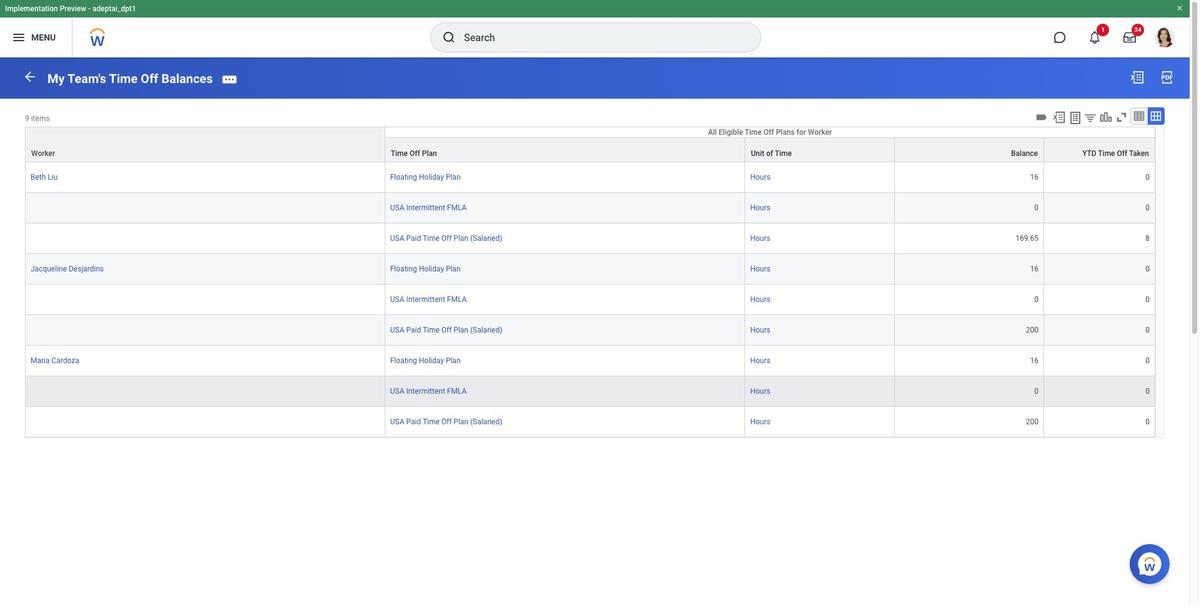 Task type: vqa. For each thing, say whether or not it's contained in the screenshot.
usa intermittent fmla link associated with 4th cell from the bottom
yes



Task type: locate. For each thing, give the bounding box(es) containing it.
1 vertical spatial floating
[[390, 265, 417, 273]]

2 vertical spatial floating holiday plan
[[390, 357, 461, 365]]

usa paid time off plan  (salaried) link
[[390, 232, 502, 243], [390, 323, 502, 335], [390, 415, 502, 426]]

3 row from the top
[[25, 162, 1156, 193]]

34 button
[[1116, 24, 1144, 51]]

7 hours link from the top
[[750, 354, 771, 365]]

2 usa paid time off plan  (salaried) link from the top
[[390, 323, 502, 335]]

3 usa paid time off plan  (salaried) link from the top
[[390, 415, 502, 426]]

1 floating holiday plan from the top
[[390, 173, 461, 182]]

5 row from the top
[[25, 223, 1156, 254]]

hours
[[750, 173, 771, 182], [750, 203, 771, 212], [750, 234, 771, 243], [750, 265, 771, 273], [750, 295, 771, 304], [750, 326, 771, 335], [750, 357, 771, 365], [750, 387, 771, 396], [750, 418, 771, 426]]

usa intermittent fmla
[[390, 203, 467, 212], [390, 295, 467, 304], [390, 387, 467, 396]]

7 hours from the top
[[750, 357, 771, 365]]

ytd
[[1083, 149, 1097, 158]]

my team's time off balances main content
[[0, 57, 1190, 450]]

intermittent for 2nd usa intermittent fmla link
[[406, 295, 445, 304]]

cell for 2nd usa paid time off plan  (salaried) link from the bottom of the my team's time off balances main content
[[25, 315, 385, 346]]

jacqueline
[[31, 265, 67, 273]]

7 row from the top
[[25, 285, 1156, 315]]

8 hours link from the top
[[750, 385, 771, 396]]

floating holiday plan
[[390, 173, 461, 182], [390, 265, 461, 273], [390, 357, 461, 365]]

hours link for beth liu floating holiday plan link
[[750, 170, 771, 182]]

1 vertical spatial floating holiday plan link
[[390, 262, 461, 273]]

0 vertical spatial fmla
[[447, 203, 467, 212]]

0 vertical spatial paid
[[406, 234, 421, 243]]

3 holiday from the top
[[419, 357, 444, 365]]

cell for 2nd usa intermittent fmla link
[[25, 285, 385, 315]]

hours link for 3rd usa intermittent fmla link from the top
[[750, 385, 771, 396]]

(salaried)
[[470, 234, 502, 243], [470, 326, 502, 335], [470, 418, 502, 426]]

hours link
[[750, 170, 771, 182], [750, 201, 771, 212], [750, 232, 771, 243], [750, 262, 771, 273], [750, 293, 771, 304], [750, 323, 771, 335], [750, 354, 771, 365], [750, 385, 771, 396], [750, 415, 771, 426]]

jacqueline desjardins
[[31, 265, 104, 273]]

floating holiday plan link for beth liu
[[390, 170, 461, 182]]

2 vertical spatial paid
[[406, 418, 421, 426]]

usa paid time off plan  (salaried)
[[390, 234, 502, 243], [390, 326, 502, 335], [390, 418, 502, 426]]

0 vertical spatial usa intermittent fmla link
[[390, 201, 467, 212]]

hours link for first usa intermittent fmla link
[[750, 201, 771, 212]]

holiday
[[419, 173, 444, 182], [419, 265, 444, 273], [419, 357, 444, 365]]

200 for 2nd usa paid time off plan  (salaried) link from the bottom of the my team's time off balances main content
[[1026, 326, 1039, 335]]

hours for 3rd usa intermittent fmla link from the top
[[750, 387, 771, 396]]

1 hours link from the top
[[750, 170, 771, 182]]

off
[[141, 71, 158, 86], [764, 128, 774, 137], [410, 149, 420, 158], [1117, 149, 1128, 158], [441, 234, 452, 243], [441, 326, 452, 335], [441, 418, 452, 426]]

maria cardoza link
[[31, 354, 79, 365]]

plan
[[422, 149, 437, 158], [446, 173, 461, 182], [454, 234, 468, 243], [446, 265, 461, 273], [454, 326, 468, 335], [446, 357, 461, 365], [454, 418, 468, 426]]

all eligible time off plans for worker
[[708, 128, 832, 137]]

justify image
[[11, 30, 26, 45]]

2 16 from the top
[[1030, 265, 1039, 273]]

0 vertical spatial worker
[[808, 128, 832, 137]]

3 16 from the top
[[1030, 357, 1039, 365]]

hours link for 1st usa paid time off plan  (salaried) link from the top of the my team's time off balances main content
[[750, 232, 771, 243]]

paid for 1st usa paid time off plan  (salaried) link from the bottom of the my team's time off balances main content
[[406, 418, 421, 426]]

worker
[[808, 128, 832, 137], [31, 149, 55, 158]]

floating holiday plan link
[[390, 170, 461, 182], [390, 262, 461, 273], [390, 354, 461, 365]]

2 intermittent from the top
[[406, 295, 445, 304]]

5 hours link from the top
[[750, 293, 771, 304]]

unit
[[751, 149, 765, 158]]

tag image
[[1035, 110, 1049, 124]]

of
[[766, 149, 773, 158]]

3 floating holiday plan from the top
[[390, 357, 461, 365]]

3 cell from the top
[[25, 285, 385, 315]]

balances
[[161, 71, 213, 86]]

1 vertical spatial usa paid time off plan  (salaried) link
[[390, 323, 502, 335]]

cell for first usa intermittent fmla link
[[25, 193, 385, 223]]

6 hours from the top
[[750, 326, 771, 335]]

1 usa intermittent fmla link from the top
[[390, 201, 467, 212]]

export to worksheets image
[[1068, 110, 1083, 125]]

2 floating holiday plan link from the top
[[390, 262, 461, 273]]

2 floating from the top
[[390, 265, 417, 273]]

beth liu link
[[31, 170, 58, 182]]

1 cell from the top
[[25, 193, 385, 223]]

cardoza
[[52, 357, 79, 365]]

worker up unit of time popup button
[[808, 128, 832, 137]]

cell for 1st usa paid time off plan  (salaried) link from the bottom of the my team's time off balances main content
[[25, 407, 385, 438]]

0 vertical spatial usa paid time off plan  (salaried) link
[[390, 232, 502, 243]]

2 vertical spatial usa paid time off plan  (salaried) link
[[390, 415, 502, 426]]

1 hours from the top
[[750, 173, 771, 182]]

3 usa intermittent fmla from the top
[[390, 387, 467, 396]]

0 vertical spatial 200
[[1026, 326, 1039, 335]]

time
[[109, 71, 138, 86], [745, 128, 762, 137], [391, 149, 408, 158], [775, 149, 792, 158], [1098, 149, 1115, 158], [423, 234, 440, 243], [423, 326, 440, 335], [423, 418, 440, 426]]

2 vertical spatial floating
[[390, 357, 417, 365]]

2 holiday from the top
[[419, 265, 444, 273]]

1 floating from the top
[[390, 173, 417, 182]]

2 vertical spatial holiday
[[419, 357, 444, 365]]

1 vertical spatial worker
[[31, 149, 55, 158]]

6 row from the top
[[25, 254, 1156, 285]]

1 vertical spatial 16
[[1030, 265, 1039, 273]]

hours link for floating holiday plan link for jacqueline desjardins
[[750, 262, 771, 273]]

3 hours from the top
[[750, 234, 771, 243]]

view printable version (pdf) image
[[1160, 70, 1175, 85]]

beth liu
[[31, 173, 58, 182]]

2 vertical spatial usa paid time off plan  (salaried)
[[390, 418, 502, 426]]

cell
[[25, 193, 385, 223], [25, 223, 385, 254], [25, 285, 385, 315], [25, 315, 385, 346], [25, 377, 385, 407], [25, 407, 385, 438]]

floating
[[390, 173, 417, 182], [390, 265, 417, 273], [390, 357, 417, 365]]

preview
[[60, 4, 86, 13]]

2 vertical spatial (salaried)
[[470, 418, 502, 426]]

plan inside popup button
[[422, 149, 437, 158]]

floating holiday plan link for jacqueline desjardins
[[390, 262, 461, 273]]

0 vertical spatial holiday
[[419, 173, 444, 182]]

balance
[[1011, 149, 1038, 158]]

hours for 2nd usa paid time off plan  (salaried) link from the bottom of the my team's time off balances main content
[[750, 326, 771, 335]]

0 vertical spatial intermittent
[[406, 203, 445, 212]]

3 intermittent from the top
[[406, 387, 445, 396]]

close environment banner image
[[1176, 4, 1184, 12]]

1 vertical spatial 200
[[1026, 418, 1039, 426]]

holiday for beth liu
[[419, 173, 444, 182]]

0 vertical spatial 16
[[1030, 173, 1039, 182]]

2 cell from the top
[[25, 223, 385, 254]]

2 vertical spatial 16
[[1030, 357, 1039, 365]]

3 usa paid time off plan  (salaried) from the top
[[390, 418, 502, 426]]

0 vertical spatial floating
[[390, 173, 417, 182]]

1 paid from the top
[[406, 234, 421, 243]]

table image
[[1133, 110, 1146, 122]]

9 hours from the top
[[750, 418, 771, 426]]

3 hours link from the top
[[750, 232, 771, 243]]

2 vertical spatial fmla
[[447, 387, 467, 396]]

2 row from the top
[[25, 137, 1156, 162]]

1 vertical spatial usa paid time off plan  (salaried)
[[390, 326, 502, 335]]

1 vertical spatial floating holiday plan
[[390, 265, 461, 273]]

worker up the beth liu link
[[31, 149, 55, 158]]

5 cell from the top
[[25, 377, 385, 407]]

11 row from the top
[[25, 407, 1156, 438]]

1 vertical spatial usa intermittent fmla
[[390, 295, 467, 304]]

200
[[1026, 326, 1039, 335], [1026, 418, 1039, 426]]

1 usa from the top
[[390, 203, 404, 212]]

1 intermittent from the top
[[406, 203, 445, 212]]

0 vertical spatial usa intermittent fmla
[[390, 203, 467, 212]]

16 for maria cardoza
[[1030, 357, 1039, 365]]

3 usa intermittent fmla link from the top
[[390, 385, 467, 396]]

6 cell from the top
[[25, 407, 385, 438]]

menu banner
[[0, 0, 1190, 57]]

paid
[[406, 234, 421, 243], [406, 326, 421, 335], [406, 418, 421, 426]]

2 paid from the top
[[406, 326, 421, 335]]

time off plan
[[391, 149, 437, 158]]

4 hours link from the top
[[750, 262, 771, 273]]

1 vertical spatial paid
[[406, 326, 421, 335]]

inbox large image
[[1124, 31, 1136, 44]]

hours for 2nd usa intermittent fmla link
[[750, 295, 771, 304]]

8
[[1146, 234, 1150, 243]]

implementation
[[5, 4, 58, 13]]

0 vertical spatial floating holiday plan
[[390, 173, 461, 182]]

3 floating holiday plan link from the top
[[390, 354, 461, 365]]

2 hours from the top
[[750, 203, 771, 212]]

usa
[[390, 203, 404, 212], [390, 234, 404, 243], [390, 295, 404, 304], [390, 326, 404, 335], [390, 387, 404, 396], [390, 418, 404, 426]]

intermittent for first usa intermittent fmla link
[[406, 203, 445, 212]]

time inside popup button
[[775, 149, 792, 158]]

6 hours link from the top
[[750, 323, 771, 335]]

0 vertical spatial (salaried)
[[470, 234, 502, 243]]

1 usa paid time off plan  (salaried) from the top
[[390, 234, 502, 243]]

34
[[1134, 26, 1142, 33]]

1 16 from the top
[[1030, 173, 1039, 182]]

0 vertical spatial usa paid time off plan  (salaried)
[[390, 234, 502, 243]]

floating holiday plan for jacqueline desjardins
[[390, 265, 461, 273]]

9
[[25, 114, 29, 123]]

1 holiday from the top
[[419, 173, 444, 182]]

1 horizontal spatial worker
[[808, 128, 832, 137]]

1 floating holiday plan link from the top
[[390, 170, 461, 182]]

4 row from the top
[[25, 193, 1156, 223]]

notifications large image
[[1089, 31, 1101, 44]]

maria
[[31, 357, 50, 365]]

16
[[1030, 173, 1039, 182], [1030, 265, 1039, 273], [1030, 357, 1039, 365]]

9 hours link from the top
[[750, 415, 771, 426]]

4 hours from the top
[[750, 265, 771, 273]]

fullscreen image
[[1115, 110, 1129, 124]]

0 vertical spatial floating holiday plan link
[[390, 170, 461, 182]]

1 vertical spatial usa intermittent fmla link
[[390, 293, 467, 304]]

3 paid from the top
[[406, 418, 421, 426]]

time off plan button
[[385, 138, 745, 162]]

1
[[1101, 26, 1105, 33]]

4 cell from the top
[[25, 315, 385, 346]]

2 200 from the top
[[1026, 418, 1039, 426]]

1 vertical spatial fmla
[[447, 295, 467, 304]]

paid for 2nd usa paid time off plan  (salaried) link from the bottom of the my team's time off balances main content
[[406, 326, 421, 335]]

menu
[[31, 32, 56, 42]]

2 vertical spatial intermittent
[[406, 387, 445, 396]]

expand table image
[[1150, 110, 1162, 122]]

1 row from the top
[[25, 127, 1156, 162]]

previous page image
[[22, 69, 37, 84]]

row
[[25, 127, 1156, 162], [25, 137, 1156, 162], [25, 162, 1156, 193], [25, 193, 1156, 223], [25, 223, 1156, 254], [25, 254, 1156, 285], [25, 285, 1156, 315], [25, 315, 1156, 346], [25, 346, 1156, 377], [25, 377, 1156, 407], [25, 407, 1156, 438]]

all eligible time off plans for worker button
[[385, 127, 1155, 137]]

hours for floating holiday plan link associated with maria cardoza
[[750, 357, 771, 365]]

1 vertical spatial (salaried)
[[470, 326, 502, 335]]

2 hours link from the top
[[750, 201, 771, 212]]

my
[[47, 71, 65, 86]]

2 floating holiday plan from the top
[[390, 265, 461, 273]]

9 row from the top
[[25, 346, 1156, 377]]

8 hours from the top
[[750, 387, 771, 396]]

2 vertical spatial usa intermittent fmla
[[390, 387, 467, 396]]

2 vertical spatial usa intermittent fmla link
[[390, 385, 467, 396]]

1 vertical spatial holiday
[[419, 265, 444, 273]]

eligible
[[719, 128, 743, 137]]

fmla
[[447, 203, 467, 212], [447, 295, 467, 304], [447, 387, 467, 396]]

0 horizontal spatial worker
[[31, 149, 55, 158]]

0
[[1146, 173, 1150, 182], [1035, 203, 1039, 212], [1146, 203, 1150, 212], [1146, 265, 1150, 273], [1035, 295, 1039, 304], [1146, 295, 1150, 304], [1146, 326, 1150, 335], [1146, 357, 1150, 365], [1035, 387, 1039, 396], [1146, 387, 1150, 396], [1146, 418, 1150, 426]]

toolbar
[[1033, 107, 1165, 127]]

16 for jacqueline desjardins
[[1030, 265, 1039, 273]]

row containing maria cardoza
[[25, 346, 1156, 377]]

1 200 from the top
[[1026, 326, 1039, 335]]

usa intermittent fmla link
[[390, 201, 467, 212], [390, 293, 467, 304], [390, 385, 467, 396]]

2 usa paid time off plan  (salaried) from the top
[[390, 326, 502, 335]]

2 vertical spatial floating holiday plan link
[[390, 354, 461, 365]]

5 hours from the top
[[750, 295, 771, 304]]

intermittent
[[406, 203, 445, 212], [406, 295, 445, 304], [406, 387, 445, 396]]

1 vertical spatial intermittent
[[406, 295, 445, 304]]

10 row from the top
[[25, 377, 1156, 407]]

3 floating from the top
[[390, 357, 417, 365]]

2 usa intermittent fmla from the top
[[390, 295, 467, 304]]



Task type: describe. For each thing, give the bounding box(es) containing it.
toolbar inside my team's time off balances main content
[[1033, 107, 1165, 127]]

1 usa intermittent fmla from the top
[[390, 203, 467, 212]]

worker button
[[26, 127, 385, 162]]

holiday for jacqueline desjardins
[[419, 265, 444, 273]]

paid for 1st usa paid time off plan  (salaried) link from the top of the my team's time off balances main content
[[406, 234, 421, 243]]

floating holiday plan for maria cardoza
[[390, 357, 461, 365]]

floating for beth liu
[[390, 173, 417, 182]]

3 (salaried) from the top
[[470, 418, 502, 426]]

8 row from the top
[[25, 315, 1156, 346]]

team's
[[67, 71, 106, 86]]

select to filter grid data image
[[1084, 111, 1097, 124]]

usa paid time off plan  (salaried) for 1st usa paid time off plan  (salaried) link from the top of the my team's time off balances main content
[[390, 234, 502, 243]]

profile logan mcneil image
[[1155, 27, 1175, 50]]

hours link for floating holiday plan link associated with maria cardoza
[[750, 354, 771, 365]]

export to excel image
[[1130, 70, 1145, 85]]

floating holiday plan for beth liu
[[390, 173, 461, 182]]

items
[[31, 114, 50, 123]]

1 fmla from the top
[[447, 203, 467, 212]]

liu
[[48, 173, 58, 182]]

my team's time off balances - expand/collapse chart image
[[1099, 110, 1113, 124]]

ytd time off taken
[[1083, 149, 1149, 158]]

search image
[[442, 30, 457, 45]]

my team's time off balances link
[[47, 71, 213, 86]]

holiday for maria cardoza
[[419, 357, 444, 365]]

cell for 3rd usa intermittent fmla link from the top
[[25, 377, 385, 407]]

6 usa from the top
[[390, 418, 404, 426]]

1 usa paid time off plan  (salaried) link from the top
[[390, 232, 502, 243]]

plans
[[776, 128, 795, 137]]

3 usa from the top
[[390, 295, 404, 304]]

-
[[88, 4, 91, 13]]

jacqueline desjardins link
[[31, 262, 104, 273]]

5 usa from the top
[[390, 387, 404, 396]]

ytd time off taken button
[[1044, 138, 1155, 162]]

hours for 1st usa paid time off plan  (salaried) link from the bottom of the my team's time off balances main content
[[750, 418, 771, 426]]

hours for beth liu floating holiday plan link
[[750, 173, 771, 182]]

usa paid time off plan  (salaried) for 1st usa paid time off plan  (salaried) link from the bottom of the my team's time off balances main content
[[390, 418, 502, 426]]

intermittent for 3rd usa intermittent fmla link from the top
[[406, 387, 445, 396]]

balance button
[[895, 138, 1044, 162]]

row containing jacqueline desjardins
[[25, 254, 1156, 285]]

hours for 1st usa paid time off plan  (salaried) link from the top of the my team's time off balances main content
[[750, 234, 771, 243]]

2 usa intermittent fmla link from the top
[[390, 293, 467, 304]]

beth
[[31, 173, 46, 182]]

hours for floating holiday plan link for jacqueline desjardins
[[750, 265, 771, 273]]

2 usa from the top
[[390, 234, 404, 243]]

169.65
[[1016, 234, 1039, 243]]

floating holiday plan link for maria cardoza
[[390, 354, 461, 365]]

usa paid time off plan  (salaried) for 2nd usa paid time off plan  (salaried) link from the bottom of the my team's time off balances main content
[[390, 326, 502, 335]]

row containing time off plan
[[25, 137, 1156, 162]]

2 fmla from the top
[[447, 295, 467, 304]]

Search Workday  search field
[[464, 24, 735, 51]]

maria cardoza
[[31, 357, 79, 365]]

9 items
[[25, 114, 50, 123]]

unit of time button
[[745, 138, 894, 162]]

hours link for 2nd usa intermittent fmla link
[[750, 293, 771, 304]]

16 for beth liu
[[1030, 173, 1039, 182]]

row containing beth liu
[[25, 162, 1156, 193]]

3 fmla from the top
[[447, 387, 467, 396]]

cell for 1st usa paid time off plan  (salaried) link from the top of the my team's time off balances main content
[[25, 223, 385, 254]]

4 usa from the top
[[390, 326, 404, 335]]

hours link for 1st usa paid time off plan  (salaried) link from the bottom of the my team's time off balances main content
[[750, 415, 771, 426]]

all
[[708, 128, 717, 137]]

1 (salaried) from the top
[[470, 234, 502, 243]]

2 (salaried) from the top
[[470, 326, 502, 335]]

hours for first usa intermittent fmla link
[[750, 203, 771, 212]]

adeptai_dpt1
[[92, 4, 136, 13]]

implementation preview -   adeptai_dpt1
[[5, 4, 136, 13]]

hours link for 2nd usa paid time off plan  (salaried) link from the bottom of the my team's time off balances main content
[[750, 323, 771, 335]]

1 button
[[1081, 24, 1109, 51]]

row containing all eligible time off plans for worker
[[25, 127, 1156, 162]]

taken
[[1129, 149, 1149, 158]]

my team's time off balances
[[47, 71, 213, 86]]

unit of time
[[751, 149, 792, 158]]

200 for 1st usa paid time off plan  (salaried) link from the bottom of the my team's time off balances main content
[[1026, 418, 1039, 426]]

floating for maria cardoza
[[390, 357, 417, 365]]

for
[[797, 128, 806, 137]]

menu button
[[0, 17, 72, 57]]

desjardins
[[69, 265, 104, 273]]

export to excel image
[[1052, 110, 1066, 124]]

floating for jacqueline desjardins
[[390, 265, 417, 273]]



